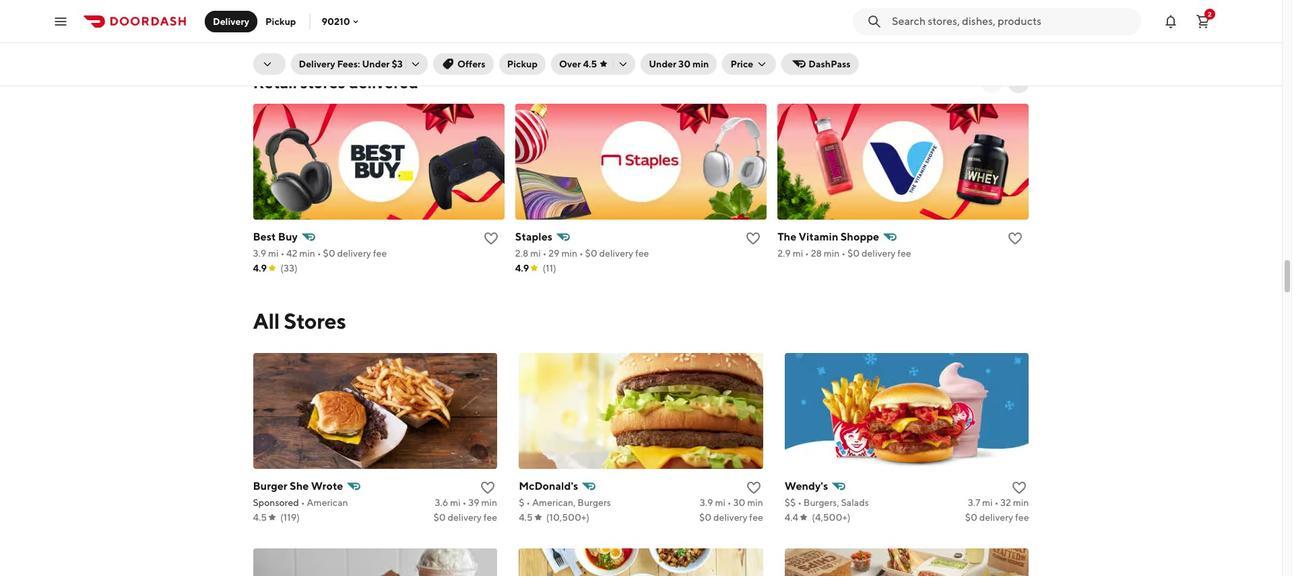 Task type: describe. For each thing, give the bounding box(es) containing it.
• left 32
[[995, 497, 999, 508]]

$​0 down liquor
[[846, 20, 858, 31]]

best
[[253, 230, 276, 243]]

the vitamin shoppe
[[778, 230, 880, 243]]

• left 29
[[543, 248, 547, 259]]

fee inside weho wine & spirits 2.1 mi • 27 min • $​0 delivery fee
[[370, 20, 384, 31]]

3.9 for 3.9 mi • 42 min • $​0 delivery fee
[[253, 248, 266, 259]]

min inside button
[[693, 59, 709, 69]]

$$
[[785, 497, 796, 508]]

90210
[[322, 16, 350, 27]]

2
[[1209, 10, 1213, 18]]

price button
[[723, 53, 777, 75]]

3.9 mi • 42 min • $​0 delivery fee
[[253, 248, 387, 259]]

• left 39
[[463, 497, 467, 508]]

(129)
[[280, 35, 302, 46]]

price
[[731, 59, 754, 69]]

all stores
[[253, 308, 346, 333]]

(1,000+)
[[805, 35, 843, 46]]

4.8 for (1,000+)
[[778, 35, 792, 46]]

min inside weho wine & spirits 2.1 mi • 27 min • $​0 delivery fee
[[296, 20, 312, 31]]

min for 3.9 mi • 42 min • $​0 delivery fee
[[300, 248, 315, 259]]

offers button
[[433, 53, 494, 75]]

$​0 down '3.7'
[[966, 512, 978, 523]]

see
[[932, 77, 948, 87]]

mi for 1.7 mi • 26 min • $​0 delivery fee
[[791, 20, 801, 31]]

delivered
[[349, 73, 419, 91]]

delivery for delivery
[[213, 16, 249, 27]]

click to add this store to your saved list image for staples
[[746, 230, 762, 246]]

(11)
[[543, 263, 557, 273]]

stores
[[300, 73, 345, 91]]

1 under from the left
[[362, 59, 390, 69]]

• down she
[[301, 497, 305, 508]]

wendy's
[[785, 480, 829, 493]]

2.9
[[778, 248, 791, 259]]

open menu image
[[53, 13, 69, 29]]

1.7
[[778, 20, 789, 31]]

3.7
[[969, 497, 981, 508]]

1 vertical spatial 30
[[734, 497, 746, 508]]

min for 1.7 mi • 26 min • $​0 delivery fee
[[822, 20, 838, 31]]

mi inside weho wine & spirits 2.1 mi • 27 min • $​0 delivery fee
[[266, 20, 277, 31]]

0 vertical spatial pickup button
[[258, 10, 304, 32]]

mi for 3.9 mi • 42 min • $​0 delivery fee
[[268, 248, 279, 259]]

best buy
[[253, 230, 298, 243]]

• right $ in the left bottom of the page
[[527, 497, 531, 508]]

3 items, open order cart image
[[1196, 13, 1212, 29]]

click to add this store to your saved list image for best buy
[[483, 230, 499, 246]]

click to add this store to your saved list image for the vitamin shoppe
[[1008, 230, 1024, 246]]

2.8
[[516, 248, 529, 259]]

fees:
[[337, 59, 360, 69]]

• right 29
[[580, 248, 584, 259]]

(4,500+)
[[812, 512, 851, 523]]

• down the sunset strip liquor
[[840, 20, 844, 31]]

mi for 3.9 mi • 30 min
[[715, 497, 726, 508]]

• right 42
[[317, 248, 321, 259]]

28
[[811, 248, 822, 259]]

27
[[284, 20, 294, 31]]

42
[[287, 248, 298, 259]]

3.6
[[435, 497, 449, 508]]

delivery down shoppe
[[862, 248, 896, 259]]

3.7 mi • 32 min
[[969, 497, 1030, 508]]

dashpass button
[[782, 53, 859, 75]]

wrote
[[311, 480, 343, 493]]

3.6 mi • 39 min
[[435, 497, 498, 508]]

weho
[[253, 2, 285, 15]]

stores
[[284, 308, 346, 333]]

mi for 3.6 mi • 39 min
[[450, 497, 461, 508]]

delivery fees: under $3
[[299, 59, 403, 69]]

$​0 right 29
[[586, 248, 598, 259]]

2.9 mi • 28 min • $​0 delivery fee
[[778, 248, 912, 259]]

$​0 delivery fee for burger she wrote
[[434, 512, 498, 523]]

delivery right 42
[[337, 248, 371, 259]]

• left 42
[[281, 248, 285, 259]]

$​0 down shoppe
[[848, 248, 860, 259]]

$​0 right 42
[[323, 248, 335, 259]]

over 4.5 button
[[551, 53, 636, 75]]

4.9 for staples
[[516, 263, 530, 273]]

weho wine & spirits 2.1 mi • 27 min • $​0 delivery fee
[[253, 2, 384, 31]]

click to add this store to your saved list image for wendy's
[[1012, 480, 1028, 496]]

3.9 mi • 30 min
[[700, 497, 764, 508]]

$​0 down 3.9 mi • 30 min
[[700, 512, 712, 523]]

$
[[519, 497, 525, 508]]

(10,500+)
[[547, 512, 590, 523]]

• down &
[[314, 20, 318, 31]]

under 30 min button
[[641, 53, 718, 75]]

$ • american, burgers
[[519, 497, 611, 508]]

delivery down liquor
[[860, 20, 894, 31]]

burger she wrote
[[253, 480, 343, 493]]

retail stores delivered link
[[253, 71, 419, 93]]

$​0 delivery fee for wendy's
[[966, 512, 1030, 523]]

delivery inside weho wine & spirits 2.1 mi • 27 min • $​0 delivery fee
[[334, 20, 368, 31]]

min for 3.9 mi • 30 min
[[748, 497, 764, 508]]

(119)
[[280, 512, 300, 523]]

delivery down 3.9 mi • 30 min
[[714, 512, 748, 523]]

1 vertical spatial pickup
[[507, 59, 538, 69]]

retail stores delivered
[[253, 73, 419, 91]]

sponsored
[[253, 497, 299, 508]]

min for 2.8 mi • 29 min • $​0 delivery fee
[[562, 248, 578, 259]]



Task type: locate. For each thing, give the bounding box(es) containing it.
$​0 delivery fee
[[434, 512, 498, 523], [700, 512, 764, 523], [966, 512, 1030, 523]]

&
[[317, 2, 324, 15]]

sunset
[[778, 2, 813, 15]]

over
[[560, 59, 581, 69]]

1 horizontal spatial 4.9
[[516, 263, 530, 273]]

1 horizontal spatial pickup button
[[499, 53, 546, 75]]

• left $$
[[728, 497, 732, 508]]

click to add this store to your saved list image
[[746, 230, 762, 246], [746, 480, 762, 496], [1012, 480, 1028, 496]]

see all
[[932, 77, 962, 87]]

0 horizontal spatial 30
[[679, 59, 691, 69]]

$​0 down 3.6
[[434, 512, 446, 523]]

delivery
[[213, 16, 249, 27], [299, 59, 335, 69]]

under inside under 30 min button
[[649, 59, 677, 69]]

4.5 down $ in the left bottom of the page
[[519, 512, 533, 523]]

click to add this store to your saved list image left the
[[746, 230, 762, 246]]

1 horizontal spatial 30
[[734, 497, 746, 508]]

delivery down 3.6 mi • 39 min
[[448, 512, 482, 523]]

see all link
[[924, 71, 970, 93]]

2 4.8 from the left
[[778, 35, 792, 46]]

over 4.5
[[560, 59, 597, 69]]

buy
[[278, 230, 298, 243]]

liquor
[[842, 2, 874, 15]]

30
[[679, 59, 691, 69], [734, 497, 746, 508]]

4.9 left (33)
[[253, 263, 267, 273]]

$​0 delivery fee down 3.7 mi • 32 min
[[966, 512, 1030, 523]]

dashpass
[[809, 59, 851, 69]]

min right "26"
[[822, 20, 838, 31]]

0 horizontal spatial pickup
[[266, 16, 296, 27]]

0 vertical spatial all
[[950, 77, 962, 87]]

30 left price
[[679, 59, 691, 69]]

click to add this store to your saved list image
[[1008, 2, 1024, 19], [483, 230, 499, 246], [1008, 230, 1024, 246], [480, 480, 496, 496]]

4.8 left (680+) in the top left of the page
[[516, 35, 529, 46]]

1 4.8 from the left
[[516, 35, 529, 46]]

4.5 inside button
[[583, 59, 597, 69]]

4.5
[[253, 35, 267, 46], [583, 59, 597, 69], [253, 512, 267, 523], [519, 512, 533, 523]]

min right 27
[[296, 20, 312, 31]]

2 horizontal spatial $​0 delivery fee
[[966, 512, 1030, 523]]

1 horizontal spatial 3.9
[[700, 497, 714, 508]]

pickup button up (129)
[[258, 10, 304, 32]]

retail
[[253, 73, 297, 91]]

click to add this store to your saved list image up 3.7 mi • 32 min
[[1012, 480, 1028, 496]]

1 horizontal spatial all
[[950, 77, 962, 87]]

delivery inside 'button'
[[213, 16, 249, 27]]

delivery right 29
[[600, 248, 634, 259]]

4.5 down 2.1
[[253, 35, 267, 46]]

mi for 2.8 mi • 29 min • $​0 delivery fee
[[531, 248, 541, 259]]

min right 39
[[482, 497, 498, 508]]

29
[[549, 248, 560, 259]]

all left 'stores'
[[253, 308, 280, 333]]

next button of carousel image
[[1012, 75, 1026, 89]]

min left $$
[[748, 497, 764, 508]]

min left price
[[693, 59, 709, 69]]

30 left $$
[[734, 497, 746, 508]]

1 vertical spatial 3.9
[[700, 497, 714, 508]]

0 horizontal spatial 4.8
[[516, 35, 529, 46]]

4.9
[[253, 263, 267, 273], [516, 263, 530, 273]]

4.8
[[516, 35, 529, 46], [778, 35, 792, 46]]

1 4.9 from the left
[[253, 263, 267, 273]]

4.8 down the 1.7
[[778, 35, 792, 46]]

pickup left over in the top left of the page
[[507, 59, 538, 69]]

1 horizontal spatial under
[[649, 59, 677, 69]]

• left "26"
[[803, 20, 807, 31]]

$​0 delivery fee for mcdonald's
[[700, 512, 764, 523]]

3.9 for 3.9 mi • 30 min
[[700, 497, 714, 508]]

90210 button
[[322, 16, 361, 27]]

click to add this store to your saved list image for sunset strip liquor
[[1008, 2, 1024, 19]]

(680+)
[[543, 35, 572, 46]]

• right $$
[[798, 497, 802, 508]]

all right see
[[950, 77, 962, 87]]

1 horizontal spatial 4.8
[[778, 35, 792, 46]]

shoppe
[[841, 230, 880, 243]]

4.9 down 2.8
[[516, 263, 530, 273]]

delivery up stores
[[299, 59, 335, 69]]

delivery down the "spirits"
[[334, 20, 368, 31]]

2 $​0 delivery fee from the left
[[700, 512, 764, 523]]

previous button of carousel image
[[985, 75, 999, 89]]

4.5 for (119)
[[253, 512, 267, 523]]

all
[[950, 77, 962, 87], [253, 308, 280, 333]]

she
[[290, 480, 309, 493]]

min for 2.9 mi • 28 min • $​0 delivery fee
[[824, 248, 840, 259]]

26
[[809, 20, 820, 31]]

$​0 delivery fee down 3.6 mi • 39 min
[[434, 512, 498, 523]]

notification bell image
[[1164, 13, 1180, 29]]

$$ • burgers, salads
[[785, 497, 869, 508]]

$3
[[392, 59, 403, 69]]

• left 27
[[279, 20, 282, 31]]

1 vertical spatial delivery
[[299, 59, 335, 69]]

min for 3.7 mi • 32 min
[[1014, 497, 1030, 508]]

30 inside button
[[679, 59, 691, 69]]

4.9 for best buy
[[253, 263, 267, 273]]

all inside "link"
[[950, 77, 962, 87]]

1 horizontal spatial pickup
[[507, 59, 538, 69]]

sponsored • american
[[253, 497, 348, 508]]

2 under from the left
[[649, 59, 677, 69]]

spirits
[[326, 2, 358, 15]]

0 horizontal spatial 3.9
[[253, 248, 266, 259]]

min right 28
[[824, 248, 840, 259]]

delivery left 2.1
[[213, 16, 249, 27]]

delivery
[[334, 20, 368, 31], [860, 20, 894, 31], [337, 248, 371, 259], [600, 248, 634, 259], [862, 248, 896, 259], [448, 512, 482, 523], [714, 512, 748, 523], [980, 512, 1014, 523]]

4.5 for (129)
[[253, 35, 267, 46]]

1 horizontal spatial delivery
[[299, 59, 335, 69]]

Store search: begin typing to search for stores available on DoorDash text field
[[893, 14, 1134, 29]]

min right 42
[[300, 248, 315, 259]]

0 vertical spatial 3.9
[[253, 248, 266, 259]]

(33)
[[281, 263, 298, 273]]

wine
[[287, 2, 315, 15]]

min
[[296, 20, 312, 31], [822, 20, 838, 31], [693, 59, 709, 69], [300, 248, 315, 259], [562, 248, 578, 259], [824, 248, 840, 259], [482, 497, 498, 508], [748, 497, 764, 508], [1014, 497, 1030, 508]]

1.7 mi • 26 min • $​0 delivery fee
[[778, 20, 909, 31]]

0 vertical spatial delivery
[[213, 16, 249, 27]]

$​0 inside weho wine & spirits 2.1 mi • 27 min • $​0 delivery fee
[[320, 20, 332, 31]]

mcdonald's
[[519, 480, 579, 493]]

sunset strip liquor
[[778, 2, 874, 15]]

$​0
[[320, 20, 332, 31], [846, 20, 858, 31], [323, 248, 335, 259], [586, 248, 598, 259], [848, 248, 860, 259], [434, 512, 446, 523], [700, 512, 712, 523], [966, 512, 978, 523]]

4.8 for (680+)
[[516, 35, 529, 46]]

min for 3.6 mi • 39 min
[[482, 497, 498, 508]]

burgers,
[[804, 497, 840, 508]]

staples
[[516, 230, 553, 243]]

pickup button down (680+) in the top left of the page
[[499, 53, 546, 75]]

under 30 min
[[649, 59, 709, 69]]

0 horizontal spatial $​0 delivery fee
[[434, 512, 498, 523]]

mi
[[266, 20, 277, 31], [791, 20, 801, 31], [268, 248, 279, 259], [531, 248, 541, 259], [793, 248, 804, 259], [450, 497, 461, 508], [715, 497, 726, 508], [983, 497, 993, 508]]

1 horizontal spatial $​0 delivery fee
[[700, 512, 764, 523]]

the
[[778, 230, 797, 243]]

2 button
[[1190, 8, 1217, 35]]

american
[[307, 497, 348, 508]]

2.1
[[253, 20, 264, 31]]

4.5 down sponsored on the left bottom of the page
[[253, 512, 267, 523]]

3 $​0 delivery fee from the left
[[966, 512, 1030, 523]]

0 horizontal spatial pickup button
[[258, 10, 304, 32]]

0 vertical spatial pickup
[[266, 16, 296, 27]]

0 horizontal spatial 4.9
[[253, 263, 267, 273]]

pickup button
[[258, 10, 304, 32], [499, 53, 546, 75]]

min right 32
[[1014, 497, 1030, 508]]

delivery button
[[205, 10, 258, 32]]

pickup
[[266, 16, 296, 27], [507, 59, 538, 69]]

• left 28
[[806, 248, 810, 259]]

0 horizontal spatial under
[[362, 59, 390, 69]]

american,
[[532, 497, 576, 508]]

burger
[[253, 480, 288, 493]]

mi for 3.7 mi • 32 min
[[983, 497, 993, 508]]

32
[[1001, 497, 1012, 508]]

under
[[362, 59, 390, 69], [649, 59, 677, 69]]

2 4.9 from the left
[[516, 263, 530, 273]]

min right 29
[[562, 248, 578, 259]]

4.4
[[785, 512, 799, 523]]

• down the vitamin shoppe
[[842, 248, 846, 259]]

•
[[279, 20, 282, 31], [314, 20, 318, 31], [803, 20, 807, 31], [840, 20, 844, 31], [281, 248, 285, 259], [317, 248, 321, 259], [543, 248, 547, 259], [580, 248, 584, 259], [806, 248, 810, 259], [842, 248, 846, 259], [301, 497, 305, 508], [463, 497, 467, 508], [527, 497, 531, 508], [728, 497, 732, 508], [798, 497, 802, 508], [995, 497, 999, 508]]

offers
[[458, 59, 486, 69]]

4.5 for (10,500+)
[[519, 512, 533, 523]]

vitamin
[[799, 230, 839, 243]]

click to add this store to your saved list image for mcdonald's
[[746, 480, 762, 496]]

1 vertical spatial pickup button
[[499, 53, 546, 75]]

salads
[[842, 497, 869, 508]]

2.8 mi • 29 min • $​0 delivery fee
[[516, 248, 649, 259]]

1 vertical spatial all
[[253, 308, 280, 333]]

0 horizontal spatial delivery
[[213, 16, 249, 27]]

strip
[[815, 2, 839, 15]]

delivery down 3.7 mi • 32 min
[[980, 512, 1014, 523]]

click to add this store to your saved list image up 3.9 mi • 30 min
[[746, 480, 762, 496]]

burgers
[[578, 497, 611, 508]]

0 vertical spatial 30
[[679, 59, 691, 69]]

fee
[[370, 20, 384, 31], [896, 20, 909, 31], [373, 248, 387, 259], [636, 248, 649, 259], [898, 248, 912, 259], [484, 512, 498, 523], [750, 512, 764, 523], [1016, 512, 1030, 523]]

click to add this store to your saved list image for burger she wrote
[[480, 480, 496, 496]]

1 $​0 delivery fee from the left
[[434, 512, 498, 523]]

delivery for delivery fees: under $3
[[299, 59, 335, 69]]

mi for 2.9 mi • 28 min • $​0 delivery fee
[[793, 248, 804, 259]]

pickup down weho at the left of page
[[266, 16, 296, 27]]

39
[[469, 497, 480, 508]]

4.5 right over in the top left of the page
[[583, 59, 597, 69]]

$​0 delivery fee down 3.9 mi • 30 min
[[700, 512, 764, 523]]

$​0 down &
[[320, 20, 332, 31]]

0 horizontal spatial all
[[253, 308, 280, 333]]



Task type: vqa. For each thing, say whether or not it's contained in the screenshot.
Brunch
no



